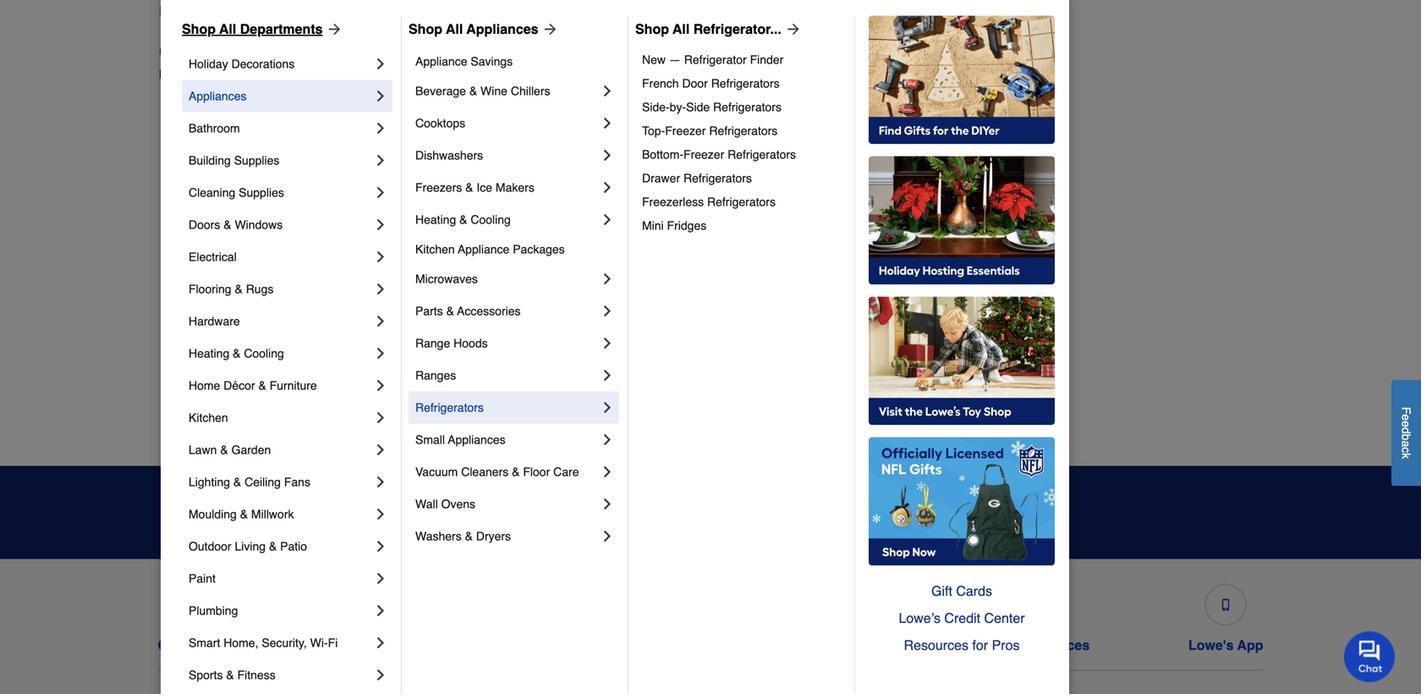 Task type: vqa. For each thing, say whether or not it's contained in the screenshot.
"Butler" Link
yes



Task type: locate. For each thing, give the bounding box(es) containing it.
chevron right image for cooktops link
[[599, 115, 616, 132]]

electrical link
[[189, 241, 372, 273]]

a up k
[[1400, 440, 1414, 447]]

lowe's inside lowe's app link
[[1189, 637, 1234, 653]]

0 vertical spatial appliances
[[467, 21, 539, 37]]

holiday decorations
[[189, 57, 295, 71]]

gift cards
[[932, 583, 993, 599], [791, 637, 857, 653]]

0 horizontal spatial arrow right image
[[323, 21, 343, 38]]

arrow right image inside shop all refrigerator... link
[[782, 21, 802, 38]]

shop
[[182, 21, 216, 37], [409, 21, 443, 37], [636, 21, 669, 37]]

heating & cooling link up the 'furniture'
[[189, 337, 372, 369]]

heating & cooling down hamilton
[[416, 213, 511, 226]]

by-
[[670, 100, 687, 114]]

1 horizontal spatial cards
[[957, 583, 993, 599]]

services
[[1035, 637, 1090, 653]]

new — refrigerator finder
[[642, 53, 784, 66]]

0 horizontal spatial heating
[[189, 347, 230, 360]]

1 vertical spatial heating
[[189, 347, 230, 360]]

freezer down the by-
[[665, 124, 706, 137]]

lowe's credit center
[[554, 637, 689, 653]]

center inside 'link'
[[646, 637, 689, 653]]

1 all from the left
[[219, 21, 236, 37]]

chevron right image
[[372, 55, 389, 72], [599, 147, 616, 164], [372, 152, 389, 169], [372, 216, 389, 233], [599, 270, 616, 287], [599, 302, 616, 319], [599, 335, 616, 352], [599, 367, 616, 384], [372, 441, 389, 458], [372, 473, 389, 490], [599, 495, 616, 512], [372, 570, 389, 587], [372, 666, 389, 683]]

3 all from the left
[[673, 21, 690, 37]]

chevron right image for dishwashers
[[599, 147, 616, 164]]

1 east from the top
[[173, 290, 196, 303]]

heating & cooling link down makers
[[416, 203, 599, 236]]

0 horizontal spatial center
[[646, 637, 689, 653]]

cleaning supplies
[[189, 186, 284, 199]]

bayonne
[[173, 121, 219, 134]]

gift cards link
[[788, 577, 861, 653], [869, 578, 1055, 605]]

credit inside lowe's credit center 'link'
[[603, 637, 642, 653]]

& right lawn
[[220, 443, 228, 457]]

0 vertical spatial new
[[365, 3, 392, 19]]

cooling
[[471, 213, 511, 226], [244, 347, 284, 360]]

french door refrigerators link
[[642, 71, 843, 95]]

appliance up beverage
[[416, 55, 468, 68]]

bathroom link
[[189, 112, 372, 144]]

0 horizontal spatial new
[[249, 67, 273, 81]]

freezerless refrigerators link
[[642, 190, 843, 214]]

all up — on the left of page
[[673, 21, 690, 37]]

moulding & millwork link
[[189, 498, 372, 530]]

2 shop from the left
[[409, 21, 443, 37]]

1 vertical spatial gift
[[791, 637, 815, 653]]

1 horizontal spatial cooling
[[471, 213, 511, 226]]

& left wine
[[470, 84, 477, 98]]

arrow right image
[[323, 21, 343, 38], [782, 21, 802, 38]]

east up "eatontown"
[[173, 324, 196, 337]]

0 vertical spatial a
[[191, 3, 199, 19]]

jersey inside new jersey button
[[396, 3, 436, 19]]

ranges
[[416, 369, 456, 382]]

0 vertical spatial kitchen
[[416, 242, 455, 256]]

& left dryers
[[465, 529, 473, 543]]

moulding
[[189, 507, 237, 521]]

arrow right image
[[539, 21, 559, 38]]

1 vertical spatial appliances
[[189, 89, 247, 103]]

supplies for building supplies
[[234, 154, 280, 167]]

chevron right image for the kitchen link
[[372, 409, 389, 426]]

lowe's credit center
[[899, 610, 1025, 626]]

& left millwork at the bottom of page
[[240, 507, 248, 521]]

& left ice
[[466, 181, 474, 194]]

0 horizontal spatial kitchen
[[189, 411, 228, 424]]

cooling up kitchen appliance packages
[[471, 213, 511, 226]]

1 vertical spatial freezer
[[684, 148, 725, 161]]

officially licensed n f l gifts. shop now. image
[[869, 437, 1055, 566]]

maple shade link
[[724, 153, 794, 170]]

lowe's inside city directory lowe's stores in new jersey
[[159, 67, 196, 81]]

shop inside shop all departments link
[[182, 21, 216, 37]]

chevron right image for building supplies
[[372, 152, 389, 169]]

0 horizontal spatial credit
[[603, 637, 642, 653]]

installation services
[[959, 637, 1090, 653]]

heating & cooling link
[[416, 203, 599, 236], [189, 337, 372, 369]]

appliance
[[416, 55, 468, 68], [458, 242, 510, 256]]

& left ceiling
[[234, 475, 241, 489]]

status
[[414, 637, 455, 653]]

arrow right image up finder
[[782, 21, 802, 38]]

chevron right image for small appliances link
[[599, 431, 616, 448]]

& right doors
[[224, 218, 232, 231]]

heating & cooling for right heating & cooling link
[[416, 213, 511, 226]]

0 vertical spatial heating & cooling link
[[416, 203, 599, 236]]

0 horizontal spatial lowe's
[[159, 67, 196, 81]]

river
[[1032, 290, 1060, 303]]

washers
[[416, 529, 462, 543]]

for
[[973, 637, 989, 653]]

1 horizontal spatial kitchen
[[416, 242, 455, 256]]

appliances up savings at the left top of the page
[[467, 21, 539, 37]]

lowe's app link
[[1189, 577, 1264, 653]]

0 vertical spatial cooling
[[471, 213, 511, 226]]

jersey down departments
[[276, 67, 311, 81]]

e up the d
[[1400, 414, 1414, 421]]

installation
[[959, 637, 1031, 653]]

lawn
[[189, 443, 217, 457]]

&
[[470, 84, 477, 98], [466, 181, 474, 194], [460, 213, 468, 226], [224, 218, 232, 231], [235, 282, 243, 296], [447, 304, 454, 318], [233, 347, 241, 360], [259, 379, 266, 392], [220, 443, 228, 457], [512, 465, 520, 479], [234, 475, 241, 489], [240, 507, 248, 521], [465, 529, 473, 543], [269, 539, 277, 553], [233, 637, 243, 653], [226, 668, 234, 682]]

order status
[[373, 637, 455, 653]]

0 horizontal spatial heating & cooling link
[[189, 337, 372, 369]]

0 horizontal spatial jersey
[[276, 67, 311, 81]]

all for departments
[[219, 21, 236, 37]]

kitchen up microwaves
[[416, 242, 455, 256]]

1 horizontal spatial heating & cooling
[[416, 213, 511, 226]]

chevron right image
[[599, 82, 616, 99], [372, 88, 389, 104], [599, 115, 616, 132], [372, 120, 389, 137], [599, 179, 616, 196], [372, 184, 389, 201], [599, 211, 616, 228], [372, 248, 389, 265], [372, 280, 389, 297], [372, 313, 389, 330], [372, 345, 389, 362], [372, 377, 389, 394], [599, 399, 616, 416], [372, 409, 389, 426], [599, 431, 616, 448], [599, 463, 616, 480], [372, 506, 389, 523], [599, 528, 616, 545], [372, 538, 389, 555], [372, 602, 389, 619], [372, 634, 389, 651]]

1 vertical spatial kitchen
[[189, 411, 228, 424]]

chevron right image for doors & windows
[[372, 216, 389, 233]]

0 vertical spatial gift cards
[[932, 583, 993, 599]]

heating & cooling down rutherford
[[189, 347, 284, 360]]

doors & windows link
[[189, 209, 372, 241]]

cards
[[957, 583, 993, 599], [819, 637, 857, 653]]

contact
[[158, 637, 208, 653]]

1 horizontal spatial gift
[[932, 583, 953, 599]]

microwaves link
[[416, 263, 599, 295]]

chevron right image for the outdoor living & patio "link"
[[372, 538, 389, 555]]

packages
[[513, 242, 565, 256]]

0 horizontal spatial a
[[191, 3, 199, 19]]

heating down east rutherford
[[189, 347, 230, 360]]

shop up — on the left of page
[[636, 21, 669, 37]]

arrow right image up the holiday decorations link
[[323, 21, 343, 38]]

heating
[[416, 213, 456, 226], [189, 347, 230, 360]]

hoods
[[454, 336, 488, 350]]

appliances
[[467, 21, 539, 37], [189, 89, 247, 103], [448, 433, 506, 446]]

1 horizontal spatial a
[[1400, 440, 1414, 447]]

& inside moulding & millwork link
[[240, 507, 248, 521]]

0 vertical spatial supplies
[[234, 154, 280, 167]]

1 vertical spatial jersey
[[276, 67, 311, 81]]

2 all from the left
[[446, 21, 463, 37]]

1 horizontal spatial jersey
[[396, 3, 436, 19]]

new for new jersey
[[365, 3, 392, 19]]

1 vertical spatial heating & cooling link
[[189, 337, 372, 369]]

1 horizontal spatial gift cards link
[[869, 578, 1055, 605]]

0 vertical spatial center
[[985, 610, 1025, 626]]

security,
[[262, 636, 307, 650]]

east down deptford
[[173, 290, 196, 303]]

supplies for cleaning supplies
[[239, 186, 284, 199]]

1 horizontal spatial credit
[[945, 610, 981, 626]]

0 vertical spatial gift
[[932, 583, 953, 599]]

0 vertical spatial jersey
[[396, 3, 436, 19]]

chevron right image for paint
[[372, 570, 389, 587]]

find a store
[[159, 3, 237, 19]]

1 horizontal spatial shop
[[409, 21, 443, 37]]

city
[[159, 40, 197, 63]]

1 horizontal spatial arrow right image
[[782, 21, 802, 38]]

1 arrow right image from the left
[[323, 21, 343, 38]]

turnersville
[[1000, 324, 1061, 337]]

arrow right image inside shop all departments link
[[323, 21, 343, 38]]

heating down freezers
[[416, 213, 456, 226]]

1 horizontal spatial center
[[985, 610, 1025, 626]]

township
[[236, 391, 286, 405]]

supplies up the cleaning supplies on the left top of page
[[234, 154, 280, 167]]

& down hamilton
[[460, 213, 468, 226]]

customer care image
[[210, 599, 222, 611]]

1 horizontal spatial new
[[365, 3, 392, 19]]

1 vertical spatial center
[[646, 637, 689, 653]]

home
[[189, 379, 220, 392]]

2 horizontal spatial shop
[[636, 21, 669, 37]]

parts & accessories
[[416, 304, 521, 318]]

kitchen down "harbor"
[[189, 411, 228, 424]]

chevron right image for refrigerators 'link'
[[599, 399, 616, 416]]

cooling up home décor & furniture
[[244, 347, 284, 360]]

mini fridges link
[[642, 214, 843, 237]]

a right find
[[191, 3, 199, 19]]

new for new — refrigerator finder
[[642, 53, 666, 66]]

3 shop from the left
[[636, 21, 669, 37]]

lowe's credit center link
[[869, 605, 1055, 632]]

& right the décor
[[259, 379, 266, 392]]

0 vertical spatial heating & cooling
[[416, 213, 511, 226]]

manahawkin link
[[449, 424, 515, 441]]

& inside lawn & garden link
[[220, 443, 228, 457]]

lowe's for lowe's credit center
[[554, 637, 599, 653]]

all down store
[[219, 21, 236, 37]]

& left 'rugs'
[[235, 282, 243, 296]]

0 horizontal spatial shop
[[182, 21, 216, 37]]

shop down find a store
[[182, 21, 216, 37]]

1 vertical spatial new
[[642, 53, 666, 66]]

credit for lowe's
[[603, 637, 642, 653]]

& inside sports & fitness link
[[226, 668, 234, 682]]

refrigerators link
[[416, 391, 599, 424]]

small appliances
[[416, 433, 506, 446]]

freezer down top-freezer refrigerators
[[684, 148, 725, 161]]

1 horizontal spatial all
[[446, 21, 463, 37]]

0 vertical spatial cards
[[957, 583, 993, 599]]

1 vertical spatial east
[[173, 324, 196, 337]]

all for appliances
[[446, 21, 463, 37]]

appliances inside the "appliances" link
[[189, 89, 247, 103]]

shop for shop all appliances
[[409, 21, 443, 37]]

rutherford
[[200, 324, 256, 337]]

chevron right image for moulding & millwork link on the left of the page
[[372, 506, 389, 523]]

finder
[[750, 53, 784, 66]]

departments
[[240, 21, 323, 37]]

supplies up windows
[[239, 186, 284, 199]]

brunswick
[[200, 290, 254, 303]]

chevron right image for wall ovens
[[599, 495, 616, 512]]

kitchen inside kitchen appliance packages link
[[416, 242, 455, 256]]

accessories
[[457, 304, 521, 318]]

a inside 'link'
[[191, 3, 199, 19]]

2 horizontal spatial all
[[673, 21, 690, 37]]

2 e from the top
[[1400, 421, 1414, 427]]

shop inside shop all refrigerator... link
[[636, 21, 669, 37]]

building
[[189, 154, 231, 167]]

0 horizontal spatial cards
[[819, 637, 857, 653]]

dimensions image
[[1019, 599, 1031, 611]]

1 vertical spatial a
[[1400, 440, 1414, 447]]

washers & dryers
[[416, 529, 511, 543]]

visit the lowe's toy shop. image
[[869, 297, 1055, 425]]

east inside 'link'
[[173, 324, 196, 337]]

f e e d b a c k
[[1400, 407, 1414, 459]]

jersey
[[396, 3, 436, 19], [276, 67, 311, 81]]

hackettstown
[[449, 154, 520, 168]]

shop all departments link
[[182, 19, 343, 39]]

2 vertical spatial new
[[249, 67, 273, 81]]

2 arrow right image from the left
[[782, 21, 802, 38]]

shop for shop all refrigerator...
[[636, 21, 669, 37]]

jersey up the shop all appliances
[[396, 3, 436, 19]]

lowe's for lowe's app
[[1189, 637, 1234, 653]]

all for refrigerator...
[[673, 21, 690, 37]]

chevron right image for flooring & rugs link
[[372, 280, 389, 297]]

new inside button
[[365, 3, 392, 19]]

home décor & furniture
[[189, 379, 317, 392]]

0 vertical spatial freezer
[[665, 124, 706, 137]]

supplies
[[234, 154, 280, 167], [239, 186, 284, 199]]

sign up form
[[683, 490, 1042, 535]]

east brunswick
[[173, 290, 254, 303]]

chevron right image for ranges
[[599, 367, 616, 384]]

1 vertical spatial supplies
[[239, 186, 284, 199]]

outdoor living & patio
[[189, 539, 307, 553]]

deptford link
[[173, 254, 218, 271]]

shop all appliances
[[409, 21, 539, 37]]

0 horizontal spatial gift cards link
[[788, 577, 861, 653]]

0 horizontal spatial cooling
[[244, 347, 284, 360]]

heating & cooling for bottom heating & cooling link
[[189, 347, 284, 360]]

chevron right image for vacuum cleaners & floor care link
[[599, 463, 616, 480]]

0 vertical spatial east
[[173, 290, 196, 303]]

chevron right image for hardware link
[[372, 313, 389, 330]]

find gifts for the diyer. image
[[869, 16, 1055, 144]]

appliance up "holmdel"
[[458, 242, 510, 256]]

1 vertical spatial heating & cooling
[[189, 347, 284, 360]]

appliance savings
[[416, 55, 513, 68]]

butler
[[173, 188, 204, 202]]

0 horizontal spatial gift cards
[[791, 637, 857, 653]]

2 east from the top
[[173, 324, 196, 337]]

all up appliance savings
[[446, 21, 463, 37]]

1 vertical spatial gift cards
[[791, 637, 857, 653]]

appliances down stores at the top left of page
[[189, 89, 247, 103]]

shop all departments
[[182, 21, 323, 37]]

manahawkin
[[449, 425, 515, 439]]

e up b
[[1400, 421, 1414, 427]]

0 horizontal spatial all
[[219, 21, 236, 37]]

chevron right image for smart home, security, wi-fi link
[[372, 634, 389, 651]]

resources for pros link
[[869, 632, 1055, 659]]

1 horizontal spatial lowe's
[[554, 637, 599, 653]]

& inside home décor & furniture link
[[259, 379, 266, 392]]

& inside lighting & ceiling fans link
[[234, 475, 241, 489]]

shop down new jersey
[[409, 21, 443, 37]]

bottom-freezer refrigerators
[[642, 148, 796, 161]]

& right us
[[233, 637, 243, 653]]

mobile image
[[1221, 599, 1232, 611]]

2 horizontal spatial lowe's
[[1189, 637, 1234, 653]]

refrigerators
[[712, 77, 780, 90], [714, 100, 782, 114], [710, 124, 778, 137], [728, 148, 796, 161], [684, 171, 752, 185], [708, 195, 776, 209], [416, 401, 484, 414]]

chevron right image for parts & accessories
[[599, 302, 616, 319]]

freezers & ice makers link
[[416, 171, 599, 203]]

freezer for bottom-
[[684, 148, 725, 161]]

1 shop from the left
[[182, 21, 216, 37]]

credit inside lowe's credit center link
[[945, 610, 981, 626]]

appliances up cleaners
[[448, 433, 506, 446]]

& left patio
[[269, 539, 277, 553]]

sewell
[[1000, 222, 1035, 236]]

credit for lowe's
[[945, 610, 981, 626]]

2 vertical spatial appliances
[[448, 433, 506, 446]]

kitchen appliance packages link
[[416, 236, 616, 263]]

0 horizontal spatial heating & cooling
[[189, 347, 284, 360]]

& right sports
[[226, 668, 234, 682]]

us
[[212, 637, 229, 653]]

0 vertical spatial credit
[[945, 610, 981, 626]]

1 horizontal spatial heating
[[416, 213, 456, 226]]

shop inside shop all appliances link
[[409, 21, 443, 37]]

windows
[[235, 218, 283, 231]]

lowe's inside lowe's credit center 'link'
[[554, 637, 599, 653]]

a inside button
[[1400, 440, 1414, 447]]

& right the parts in the left top of the page
[[447, 304, 454, 318]]

and
[[554, 492, 591, 516]]

1 vertical spatial credit
[[603, 637, 642, 653]]

2 horizontal spatial new
[[642, 53, 666, 66]]

& left 'floor'
[[512, 465, 520, 479]]



Task type: describe. For each thing, give the bounding box(es) containing it.
toms river
[[1000, 290, 1060, 303]]

freezer for top-
[[665, 124, 706, 137]]

bottom-
[[642, 148, 684, 161]]

& inside contact us & faq link
[[233, 637, 243, 653]]

décor
[[224, 379, 255, 392]]

rio grande link
[[1000, 187, 1061, 204]]

wi-
[[310, 636, 328, 650]]

chevron right image for plumbing link
[[372, 602, 389, 619]]

cooktops
[[416, 116, 466, 130]]

0 horizontal spatial gift
[[791, 637, 815, 653]]

living
[[235, 539, 266, 553]]

appliances inside shop all appliances link
[[467, 21, 539, 37]]

1 horizontal spatial heating & cooling link
[[416, 203, 599, 236]]

floor
[[523, 465, 550, 479]]

holiday hosting essentials. image
[[869, 156, 1055, 285]]

deptford
[[173, 256, 218, 270]]

electrical
[[189, 250, 237, 264]]

arrow right image for shop all departments
[[323, 21, 343, 38]]

parts
[[416, 304, 443, 318]]

find a store link
[[159, 1, 237, 21]]

& inside beverage & wine chillers link
[[470, 84, 477, 98]]

lumberton
[[449, 391, 505, 405]]

shop all refrigerator...
[[636, 21, 782, 37]]

directory
[[203, 40, 292, 63]]

washers & dryers link
[[416, 520, 599, 552]]

& inside vacuum cleaners & floor care link
[[512, 465, 520, 479]]

contact us & faq link
[[158, 577, 274, 653]]

kitchen for kitchen appliance packages
[[416, 242, 455, 256]]

appliances link
[[189, 80, 372, 112]]

inspiration
[[445, 492, 549, 516]]

& inside doors & windows link
[[224, 218, 232, 231]]

millville link
[[724, 187, 763, 204]]

chevron right image for lighting & ceiling fans
[[372, 473, 389, 490]]

1 e from the top
[[1400, 414, 1414, 421]]

refrigerators inside 'link'
[[416, 401, 484, 414]]

resources
[[904, 637, 969, 653]]

east for east rutherford
[[173, 324, 196, 337]]

wall ovens link
[[416, 488, 599, 520]]

stores
[[199, 67, 233, 81]]

ice
[[477, 181, 493, 194]]

lighting & ceiling fans
[[189, 475, 311, 489]]

& inside freezers & ice makers link
[[466, 181, 474, 194]]

egg harbor township
[[173, 391, 286, 405]]

smart
[[189, 636, 220, 650]]

chevron right image for home décor & furniture link
[[372, 377, 389, 394]]

& inside the outdoor living & patio "link"
[[269, 539, 277, 553]]

top-freezer refrigerators link
[[642, 119, 843, 143]]

doors & windows
[[189, 218, 283, 231]]

ideas
[[580, 519, 610, 533]]

flooring & rugs
[[189, 282, 274, 296]]

new jersey button
[[365, 1, 436, 21]]

to
[[613, 519, 625, 533]]

princeton
[[1000, 154, 1050, 168]]

1 vertical spatial appliance
[[458, 242, 510, 256]]

center for lowe's credit center
[[646, 637, 689, 653]]

& inside parts & accessories link
[[447, 304, 454, 318]]

holiday decorations link
[[189, 48, 372, 80]]

lawn & garden
[[189, 443, 271, 457]]

building supplies link
[[189, 144, 372, 176]]

hardware
[[189, 314, 240, 328]]

parts & accessories link
[[416, 295, 599, 327]]

piscataway
[[1000, 121, 1060, 134]]

k
[[1400, 453, 1414, 459]]

chevron right image for the washers & dryers 'link'
[[599, 528, 616, 545]]

new — refrigerator finder link
[[642, 48, 843, 71]]

0 vertical spatial appliance
[[416, 55, 468, 68]]

top-freezer refrigerators
[[642, 124, 778, 137]]

french door refrigerators
[[642, 77, 780, 90]]

vacuum cleaners & floor care link
[[416, 456, 599, 488]]

jersey inside city directory lowe's stores in new jersey
[[276, 67, 311, 81]]

& inside the washers & dryers 'link'
[[465, 529, 473, 543]]

dryers
[[476, 529, 511, 543]]

chevron right image for beverage & wine chillers link
[[599, 82, 616, 99]]

microwaves
[[416, 272, 478, 286]]

chevron right image for range hoods
[[599, 335, 616, 352]]

moulding & millwork
[[189, 507, 294, 521]]

sports & fitness
[[189, 668, 276, 682]]

1 vertical spatial cooling
[[244, 347, 284, 360]]

paint link
[[189, 562, 372, 594]]

plumbing link
[[189, 594, 372, 627]]

chevron right image for holiday decorations
[[372, 55, 389, 72]]

share.
[[628, 519, 663, 533]]

1 vertical spatial cards
[[819, 637, 857, 653]]

east brunswick link
[[173, 288, 254, 305]]

chevron right image for bathroom "link"
[[372, 120, 389, 137]]

appliances inside small appliances link
[[448, 433, 506, 446]]

0 vertical spatial heating
[[416, 213, 456, 226]]

union link
[[1000, 356, 1031, 373]]

shop for shop all departments
[[182, 21, 216, 37]]

cleaners
[[461, 465, 509, 479]]

grande
[[1021, 188, 1061, 202]]

deals,
[[380, 492, 439, 516]]

butler link
[[173, 187, 204, 204]]

we've
[[521, 519, 555, 533]]

new inside city directory lowe's stores in new jersey
[[249, 67, 273, 81]]

rio grande
[[1000, 188, 1061, 202]]

& down rutherford
[[233, 347, 241, 360]]

chevron right image for sports & fitness
[[372, 666, 389, 683]]

voorhees link
[[1000, 390, 1050, 407]]

chevron right image for microwaves
[[599, 270, 616, 287]]

chevron right image for the "appliances" link
[[372, 88, 389, 104]]

arrow right image for shop all refrigerator...
[[782, 21, 802, 38]]

chevron right image for lawn & garden
[[372, 441, 389, 458]]

trends
[[596, 492, 663, 516]]

princeton link
[[1000, 153, 1050, 170]]

& inside flooring & rugs link
[[235, 282, 243, 296]]

east for east brunswick
[[173, 290, 196, 303]]

doors
[[189, 218, 220, 231]]

chat invite button image
[[1345, 631, 1397, 682]]

b
[[1400, 434, 1414, 441]]

kitchen for kitchen
[[189, 411, 228, 424]]

appliance savings link
[[416, 48, 616, 75]]

door
[[683, 77, 708, 90]]

drawer
[[642, 171, 681, 185]]

fitness
[[237, 668, 276, 682]]

shop all appliances link
[[409, 19, 559, 39]]

in
[[236, 67, 246, 81]]

chevron right image for cleaning supplies link
[[372, 184, 389, 201]]

wall ovens
[[416, 497, 476, 511]]

freezers & ice makers
[[416, 181, 535, 194]]

refrigerator
[[685, 53, 747, 66]]

cleaning supplies link
[[189, 176, 372, 209]]

eatontown
[[173, 358, 229, 371]]

chevron right image for electrical link
[[372, 248, 389, 265]]

1 horizontal spatial gift cards
[[932, 583, 993, 599]]

hardware link
[[189, 305, 372, 337]]

city directory lowe's stores in new jersey
[[159, 40, 311, 81]]

freezers
[[416, 181, 462, 194]]

ovens
[[441, 497, 476, 511]]

lawn & garden link
[[189, 434, 372, 466]]

chevron right image for freezers & ice makers link
[[599, 179, 616, 196]]

hillsborough
[[449, 222, 514, 236]]

flooring
[[189, 282, 232, 296]]

shade
[[760, 154, 794, 168]]

manchester link
[[724, 119, 786, 136]]

center for lowe's credit center
[[985, 610, 1025, 626]]

piscataway link
[[1000, 119, 1060, 136]]



